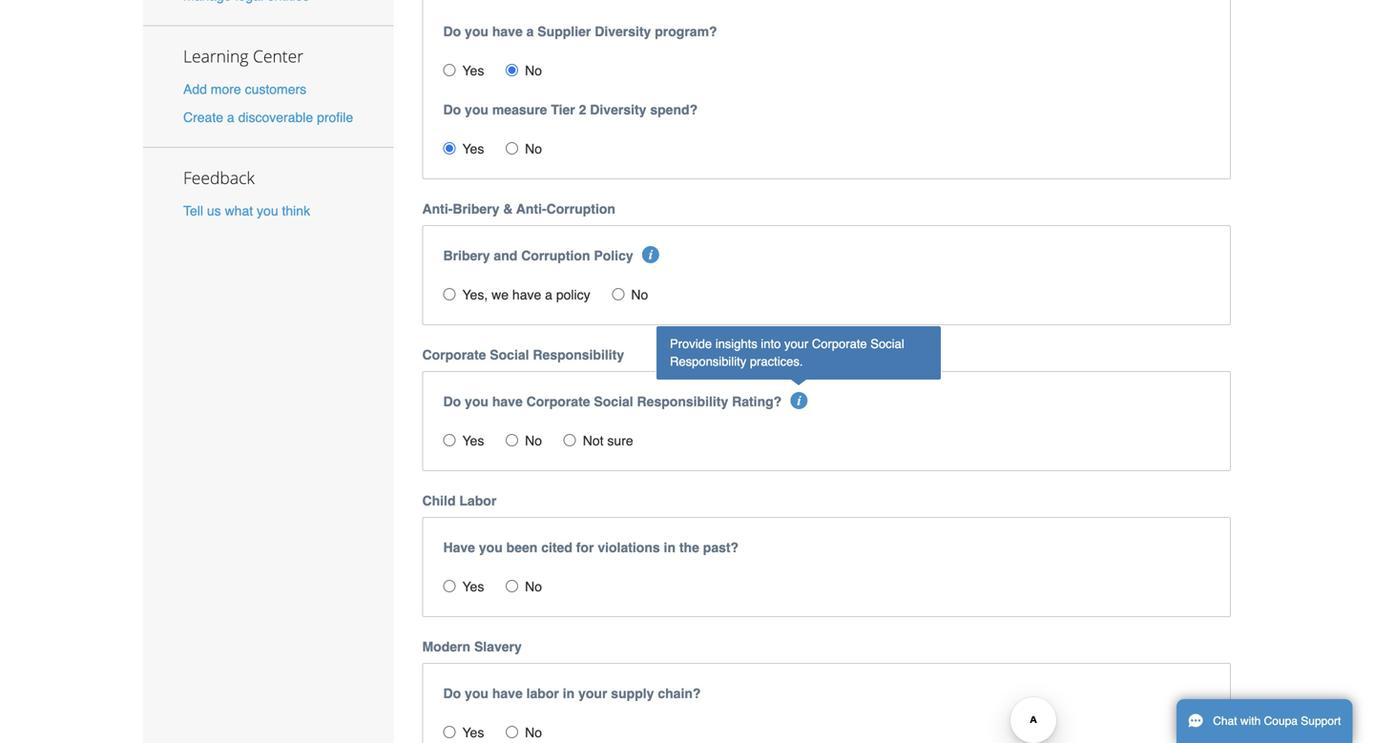 Task type: describe. For each thing, give the bounding box(es) containing it.
2
[[579, 102, 587, 117]]

spend?
[[650, 102, 698, 117]]

have for social
[[492, 394, 523, 409]]

responsibility inside provide insights into your corporate social responsibility practices.
[[670, 355, 747, 369]]

&
[[503, 201, 513, 216]]

do for do you have corporate social responsibility rating?
[[443, 394, 461, 409]]

social inside provide insights into your corporate social responsibility practices.
[[871, 337, 905, 351]]

1 vertical spatial additional information image
[[791, 392, 808, 409]]

1 vertical spatial your
[[579, 686, 608, 701]]

3 yes from the top
[[462, 433, 484, 448]]

yes for do you measure tier 2 diversity spend?
[[462, 141, 484, 156]]

have for supplier
[[492, 24, 523, 39]]

do for do you have a supplier diversity program?
[[443, 24, 461, 39]]

chat with coupa support button
[[1177, 700, 1353, 744]]

do you have a supplier diversity program?
[[443, 24, 717, 39]]

a for do
[[527, 24, 534, 39]]

0 vertical spatial additional information image
[[642, 246, 660, 263]]

been
[[507, 540, 538, 555]]

tier
[[551, 102, 575, 117]]

have you been cited for violations in the past?
[[443, 540, 739, 555]]

the
[[680, 540, 700, 555]]

no for a
[[525, 63, 542, 78]]

chat
[[1214, 715, 1238, 728]]

yes for do you have a supplier diversity program?
[[462, 63, 484, 78]]

you inside button
[[257, 203, 278, 218]]

chat with coupa support
[[1214, 715, 1341, 728]]

think
[[282, 203, 310, 218]]

you for do you have corporate social responsibility rating?
[[465, 394, 489, 409]]

2 anti- from the left
[[516, 201, 547, 216]]

past?
[[703, 540, 739, 555]]

modern slavery
[[422, 639, 522, 655]]

slavery
[[474, 639, 522, 655]]

corporate inside provide insights into your corporate social responsibility practices.
[[812, 337, 867, 351]]

add more customers
[[183, 82, 307, 97]]

customers
[[245, 82, 307, 97]]

no for labor
[[525, 725, 542, 741]]

tell us what you think
[[183, 203, 310, 218]]

create
[[183, 110, 223, 125]]

into
[[761, 337, 781, 351]]

tell us what you think button
[[183, 201, 310, 220]]

1 anti- from the left
[[422, 201, 453, 216]]

labor
[[460, 493, 497, 509]]

supply
[[611, 686, 654, 701]]

have for in
[[492, 686, 523, 701]]

and
[[494, 248, 518, 263]]

what
[[225, 203, 253, 218]]

bribery and corruption policy
[[443, 248, 633, 263]]

0 vertical spatial in
[[664, 540, 676, 555]]

yes,
[[462, 287, 488, 302]]

no down policy
[[631, 287, 648, 302]]

support
[[1301, 715, 1341, 728]]

learning
[[183, 45, 249, 67]]

program?
[[655, 24, 717, 39]]

have
[[443, 540, 475, 555]]



Task type: vqa. For each thing, say whether or not it's contained in the screenshot.
top Coupa Supplier Portal image
no



Task type: locate. For each thing, give the bounding box(es) containing it.
provide insights into your corporate social responsibility practices.
[[670, 337, 905, 369]]

we
[[492, 287, 509, 302]]

policy
[[594, 248, 633, 263]]

1 vertical spatial a
[[227, 110, 235, 125]]

do you have corporate social responsibility rating?
[[443, 394, 782, 409]]

corporate social responsibility
[[422, 347, 624, 363]]

yes for do you have labor in your supply chain?
[[462, 725, 484, 741]]

2 horizontal spatial social
[[871, 337, 905, 351]]

None radio
[[506, 64, 518, 76], [506, 142, 518, 154], [443, 288, 456, 300], [612, 288, 625, 300], [506, 434, 518, 447], [564, 434, 576, 447], [506, 580, 518, 593], [506, 64, 518, 76], [506, 142, 518, 154], [443, 288, 456, 300], [612, 288, 625, 300], [506, 434, 518, 447], [564, 434, 576, 447], [506, 580, 518, 593]]

diversity right supplier
[[595, 24, 651, 39]]

0 horizontal spatial anti-
[[422, 201, 453, 216]]

do you have labor in your supply chain?
[[443, 686, 701, 701]]

anti-
[[422, 201, 453, 216], [516, 201, 547, 216]]

diversity for supplier
[[595, 24, 651, 39]]

your left the supply
[[579, 686, 608, 701]]

do for do you measure tier 2 diversity spend?
[[443, 102, 461, 117]]

cited
[[541, 540, 573, 555]]

add more customers link
[[183, 82, 307, 97]]

0 horizontal spatial your
[[579, 686, 608, 701]]

no down measure
[[525, 141, 542, 156]]

no up measure
[[525, 63, 542, 78]]

2 do from the top
[[443, 102, 461, 117]]

provide
[[670, 337, 712, 351]]

not sure
[[583, 433, 634, 448]]

you for do you have a supplier diversity program?
[[465, 24, 489, 39]]

discoverable
[[238, 110, 313, 125]]

no down 'been'
[[525, 579, 542, 594]]

create a discoverable profile
[[183, 110, 353, 125]]

have down 'corporate social responsibility'
[[492, 394, 523, 409]]

1 horizontal spatial additional information image
[[791, 392, 808, 409]]

learning center
[[183, 45, 304, 67]]

a left policy
[[545, 287, 553, 302]]

diversity for 2
[[590, 102, 647, 117]]

1 vertical spatial in
[[563, 686, 575, 701]]

child labor
[[422, 493, 497, 509]]

bribery
[[453, 201, 500, 216], [443, 248, 490, 263]]

rating?
[[732, 394, 782, 409]]

practices.
[[750, 355, 803, 369]]

you for do you have labor in your supply chain?
[[465, 686, 489, 701]]

have left supplier
[[492, 24, 523, 39]]

us
[[207, 203, 221, 218]]

your
[[785, 337, 809, 351], [579, 686, 608, 701]]

sure
[[608, 433, 634, 448]]

for
[[576, 540, 594, 555]]

1 horizontal spatial your
[[785, 337, 809, 351]]

yes, we have a policy
[[462, 287, 591, 302]]

4 yes from the top
[[462, 579, 484, 594]]

your right into
[[785, 337, 809, 351]]

bribery left and
[[443, 248, 490, 263]]

corporate right into
[[812, 337, 867, 351]]

0 vertical spatial bribery
[[453, 201, 500, 216]]

supplier
[[538, 24, 591, 39]]

modern
[[422, 639, 471, 655]]

have right the we
[[513, 287, 541, 302]]

0 horizontal spatial a
[[227, 110, 235, 125]]

coupa
[[1264, 715, 1298, 728]]

more
[[211, 82, 241, 97]]

additional information image right the 'rating?'
[[791, 392, 808, 409]]

responsibility
[[533, 347, 624, 363], [670, 355, 747, 369], [637, 394, 729, 409]]

0 vertical spatial corruption
[[547, 201, 616, 216]]

do for do you have labor in your supply chain?
[[443, 686, 461, 701]]

policy
[[556, 287, 591, 302]]

a for yes,
[[545, 287, 553, 302]]

additional information image right policy
[[642, 246, 660, 263]]

1 horizontal spatial anti-
[[516, 201, 547, 216]]

you left measure
[[465, 102, 489, 117]]

in right labor
[[563, 686, 575, 701]]

no down labor
[[525, 725, 542, 741]]

a
[[527, 24, 534, 39], [227, 110, 235, 125], [545, 287, 553, 302]]

have
[[492, 24, 523, 39], [513, 287, 541, 302], [492, 394, 523, 409], [492, 686, 523, 701]]

you left 'been'
[[479, 540, 503, 555]]

anti-bribery & anti-corruption
[[422, 201, 616, 216]]

no left not
[[525, 433, 542, 448]]

corporate down yes,
[[422, 347, 486, 363]]

3 do from the top
[[443, 394, 461, 409]]

2 horizontal spatial corporate
[[812, 337, 867, 351]]

corporate up not
[[527, 394, 590, 409]]

1 vertical spatial corruption
[[521, 248, 590, 263]]

2 vertical spatial a
[[545, 287, 553, 302]]

in left the
[[664, 540, 676, 555]]

anti- left &
[[422, 201, 453, 216]]

your inside provide insights into your corporate social responsibility practices.
[[785, 337, 809, 351]]

you down "modern slavery" on the left bottom of page
[[465, 686, 489, 701]]

no for cited
[[525, 579, 542, 594]]

create a discoverable profile link
[[183, 110, 353, 125]]

1 yes from the top
[[462, 63, 484, 78]]

you down 'corporate social responsibility'
[[465, 394, 489, 409]]

child
[[422, 493, 456, 509]]

center
[[253, 45, 304, 67]]

tell
[[183, 203, 203, 218]]

social
[[871, 337, 905, 351], [490, 347, 529, 363], [594, 394, 634, 409]]

anti- right &
[[516, 201, 547, 216]]

do
[[443, 24, 461, 39], [443, 102, 461, 117], [443, 394, 461, 409], [443, 686, 461, 701]]

1 horizontal spatial a
[[527, 24, 534, 39]]

yes
[[462, 63, 484, 78], [462, 141, 484, 156], [462, 433, 484, 448], [462, 579, 484, 594], [462, 725, 484, 741]]

you right what
[[257, 203, 278, 218]]

additional information image
[[642, 246, 660, 263], [791, 392, 808, 409]]

0 horizontal spatial corporate
[[422, 347, 486, 363]]

corruption
[[547, 201, 616, 216], [521, 248, 590, 263]]

no for tier
[[525, 141, 542, 156]]

0 horizontal spatial social
[[490, 347, 529, 363]]

a left supplier
[[527, 24, 534, 39]]

0 vertical spatial a
[[527, 24, 534, 39]]

profile
[[317, 110, 353, 125]]

diversity right the 2
[[590, 102, 647, 117]]

diversity
[[595, 24, 651, 39], [590, 102, 647, 117]]

yes for have you been cited for violations in the past?
[[462, 579, 484, 594]]

in
[[664, 540, 676, 555], [563, 686, 575, 701]]

1 vertical spatial bribery
[[443, 248, 490, 263]]

feedback
[[183, 166, 255, 189]]

labor
[[527, 686, 559, 701]]

1 do from the top
[[443, 24, 461, 39]]

corporate
[[812, 337, 867, 351], [422, 347, 486, 363], [527, 394, 590, 409]]

None radio
[[443, 64, 456, 76], [443, 142, 456, 154], [443, 434, 456, 447], [443, 580, 456, 593], [443, 726, 456, 739], [506, 726, 518, 739], [443, 64, 456, 76], [443, 142, 456, 154], [443, 434, 456, 447], [443, 580, 456, 593], [443, 726, 456, 739], [506, 726, 518, 739]]

2 yes from the top
[[462, 141, 484, 156]]

violations
[[598, 540, 660, 555]]

0 vertical spatial your
[[785, 337, 809, 351]]

you
[[465, 24, 489, 39], [465, 102, 489, 117], [257, 203, 278, 218], [465, 394, 489, 409], [479, 540, 503, 555], [465, 686, 489, 701]]

measure
[[492, 102, 547, 117]]

0 horizontal spatial additional information image
[[642, 246, 660, 263]]

1 horizontal spatial corporate
[[527, 394, 590, 409]]

no
[[525, 63, 542, 78], [525, 141, 542, 156], [631, 287, 648, 302], [525, 433, 542, 448], [525, 579, 542, 594], [525, 725, 542, 741]]

1 vertical spatial diversity
[[590, 102, 647, 117]]

bribery left &
[[453, 201, 500, 216]]

chain?
[[658, 686, 701, 701]]

0 horizontal spatial in
[[563, 686, 575, 701]]

insights
[[716, 337, 758, 351]]

2 horizontal spatial a
[[545, 287, 553, 302]]

with
[[1241, 715, 1261, 728]]

you for do you measure tier 2 diversity spend?
[[465, 102, 489, 117]]

4 do from the top
[[443, 686, 461, 701]]

you left supplier
[[465, 24, 489, 39]]

add
[[183, 82, 207, 97]]

1 horizontal spatial social
[[594, 394, 634, 409]]

do you measure tier 2 diversity spend?
[[443, 102, 698, 117]]

have left labor
[[492, 686, 523, 701]]

0 vertical spatial diversity
[[595, 24, 651, 39]]

not
[[583, 433, 604, 448]]

you for have you been cited for violations in the past?
[[479, 540, 503, 555]]

1 horizontal spatial in
[[664, 540, 676, 555]]

have for policy
[[513, 287, 541, 302]]

a right create on the left of page
[[227, 110, 235, 125]]

5 yes from the top
[[462, 725, 484, 741]]



